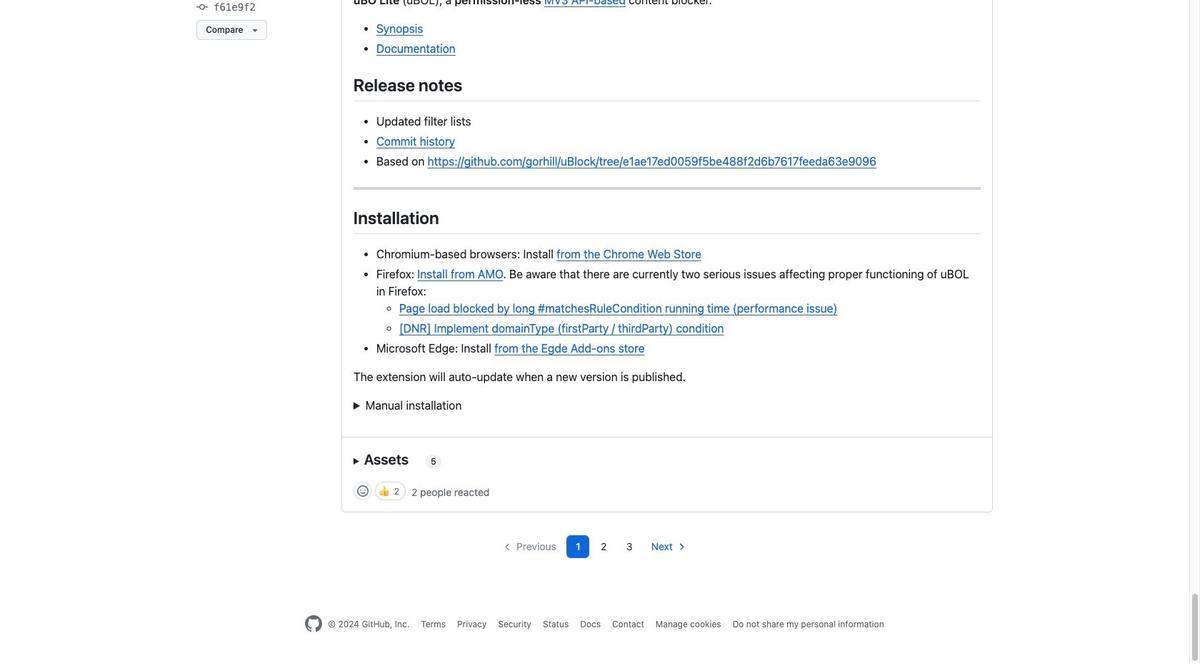Task type: vqa. For each thing, say whether or not it's contained in the screenshot.
Page 1 "element"
yes



Task type: locate. For each thing, give the bounding box(es) containing it.
commit image
[[197, 2, 208, 13]]

add or remove reactions element
[[354, 482, 372, 501]]

page 1 element
[[567, 536, 590, 559]]

triangle down image
[[249, 24, 261, 36]]



Task type: describe. For each thing, give the bounding box(es) containing it.
homepage image
[[305, 616, 322, 633]]

pagination navigation
[[495, 536, 695, 559]]

add or remove reactions image
[[357, 486, 369, 497]]



